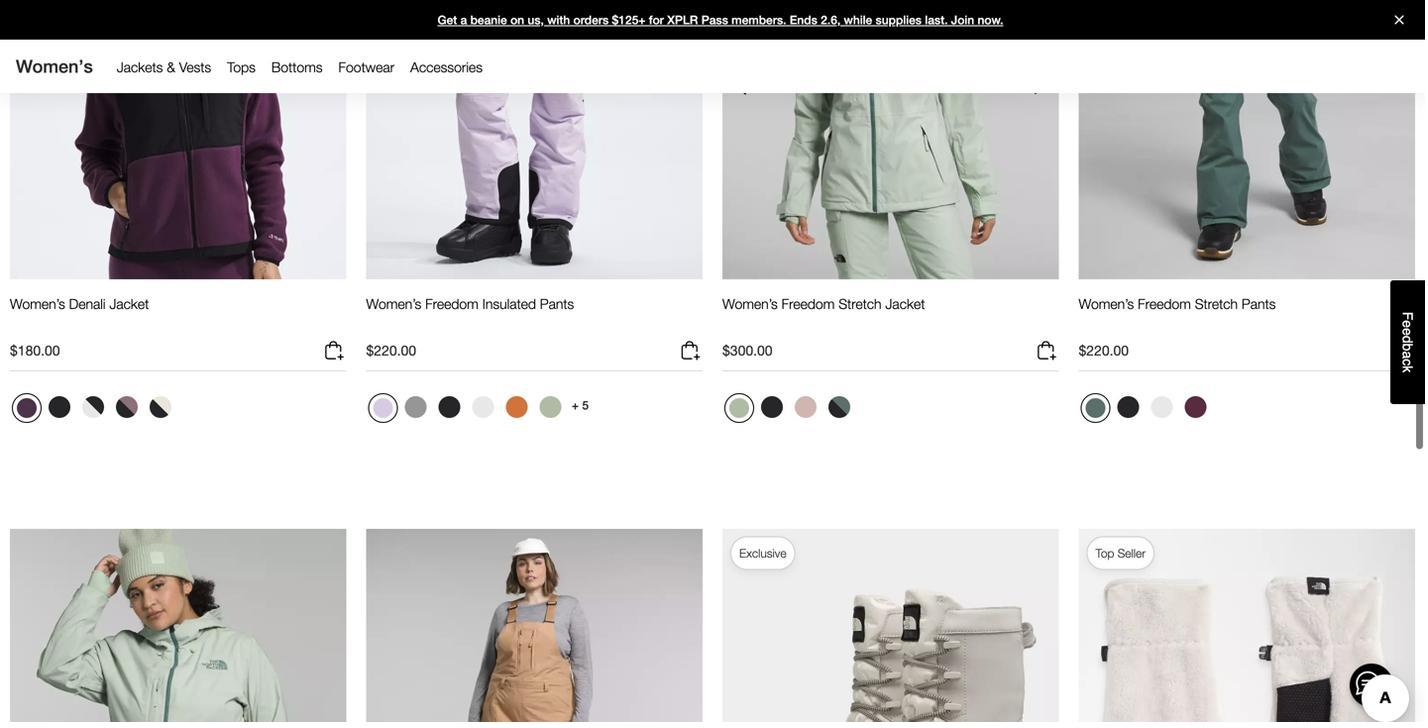 Task type: locate. For each thing, give the bounding box(es) containing it.
supplies
[[876, 13, 922, 27]]

women's denali jacket button
[[10, 295, 149, 331]]

+
[[572, 398, 579, 412]]

women's freedom stretch jacket image
[[722, 0, 1059, 280]]

tnf black image left gardenia white image
[[439, 397, 460, 418]]

footwear
[[338, 59, 394, 75]]

bottoms
[[271, 59, 323, 75]]

0 horizontal spatial tnf black radio
[[44, 392, 75, 423]]

a inside 'link'
[[460, 13, 467, 27]]

1 horizontal spatial tnf black radio
[[756, 392, 788, 423]]

1 e from the top
[[1400, 320, 1416, 328]]

a inside button
[[1400, 351, 1416, 359]]

0 vertical spatial a
[[460, 13, 467, 27]]

2 $220.00 from the left
[[1079, 343, 1129, 359]]

1 horizontal spatial tnf black radio
[[1112, 392, 1144, 423]]

$220.00 button up misty sage option at bottom
[[366, 339, 703, 372]]

0 horizontal spatial stretch
[[839, 296, 882, 312]]

top seller
[[1096, 547, 1146, 561]]

1 horizontal spatial pants
[[1242, 296, 1276, 312]]

1 horizontal spatial a
[[1400, 351, 1416, 359]]

jackets
[[117, 59, 163, 75]]

$choose color$ option group for $300.00
[[722, 392, 857, 431]]

2 women's from the left
[[366, 296, 421, 312]]

get a beanie on us, with orders $125+ for xplr pass members. ends 2.6, while supplies last. join now.
[[438, 13, 1003, 27]]

$220.00 up dark sage icon
[[1079, 343, 1129, 359]]

0 horizontal spatial jacket
[[109, 296, 149, 312]]

jacket inside button
[[885, 296, 925, 312]]

women's freedom insulated pants button
[[366, 295, 574, 331]]

0 horizontal spatial misty sage image
[[540, 397, 561, 418]]

Dark Sage radio
[[1081, 394, 1110, 423]]

freedom for women's freedom stretch jacket
[[782, 296, 835, 312]]

a right get
[[460, 13, 467, 27]]

a up the k at the bottom
[[1400, 351, 1416, 359]]

1 women's from the left
[[10, 296, 65, 312]]

$220.00
[[366, 343, 416, 359], [1079, 343, 1129, 359]]

women's denali jacket
[[10, 296, 149, 312]]

$180.00 button
[[10, 339, 346, 372]]

0 horizontal spatial tnf black radio
[[434, 392, 465, 423]]

pass
[[701, 13, 728, 27]]

women's inside women's freedom stretch pants button
[[1079, 296, 1134, 312]]

TNF Medium Grey Heather radio
[[400, 392, 432, 423]]

misty sage image
[[540, 397, 561, 418], [729, 399, 749, 418]]

1 horizontal spatial $220.00 button
[[1079, 339, 1415, 372]]

2 $220.00 button from the left
[[1079, 339, 1415, 372]]

jacket right "denali" on the top left of page
[[109, 296, 149, 312]]

footwear button
[[331, 55, 402, 80]]

4 women's from the left
[[1079, 296, 1134, 312]]

4 $choose color$ option group from the left
[[1079, 392, 1213, 431]]

+ 5
[[572, 398, 589, 412]]

1 $220.00 button from the left
[[366, 339, 703, 372]]

pants for women's freedom insulated pants
[[540, 296, 574, 312]]

0 horizontal spatial $220.00
[[366, 343, 416, 359]]

2 jacket from the left
[[885, 296, 925, 312]]

3 $choose color$ option group from the left
[[722, 392, 857, 431]]

tnf black image
[[761, 397, 783, 418], [1117, 397, 1139, 418]]

women's denali jacket image
[[10, 0, 346, 280]]

tnf black image right the dark sage "radio"
[[1117, 397, 1139, 418]]

misty sage image left +
[[540, 397, 561, 418]]

Gardenia White radio
[[467, 392, 499, 423], [1146, 392, 1178, 423]]

3 freedom from the left
[[1138, 296, 1191, 312]]

while
[[844, 13, 872, 27]]

white dune/tnf black image
[[150, 397, 171, 418]]

2 stretch from the left
[[1195, 296, 1238, 312]]

0 horizontal spatial a
[[460, 13, 467, 27]]

2 tnf black radio from the left
[[1112, 392, 1144, 423]]

misty sage image inside option
[[540, 397, 561, 418]]

tops
[[227, 59, 256, 75]]

pants
[[540, 296, 574, 312], [1242, 296, 1276, 312]]

women's
[[10, 296, 65, 312], [366, 296, 421, 312], [722, 296, 778, 312], [1079, 296, 1134, 312]]

tnf black radio right the dark sage "radio"
[[1112, 392, 1144, 423]]

Icy Lilac radio
[[368, 394, 398, 423]]

1 horizontal spatial gardenia white radio
[[1146, 392, 1178, 423]]

bottoms button
[[264, 55, 331, 80]]

White Dune/TNF Black radio
[[145, 392, 176, 423]]

women's inside women's freedom stretch jacket button
[[722, 296, 778, 312]]

$220.00 for women's freedom insulated pants
[[366, 343, 416, 359]]

$220.00 for women's freedom stretch pants
[[1079, 343, 1129, 359]]

1 horizontal spatial stretch
[[1195, 296, 1238, 312]]

0 horizontal spatial tnf black image
[[49, 397, 70, 418]]

2 horizontal spatial freedom
[[1138, 296, 1191, 312]]

1 horizontal spatial tnf black image
[[439, 397, 460, 418]]

1 horizontal spatial tnf black image
[[1117, 397, 1139, 418]]

1 vertical spatial a
[[1400, 351, 1416, 359]]

f
[[1400, 312, 1416, 320]]

$180.00
[[10, 343, 60, 359]]

1 horizontal spatial freedom
[[782, 296, 835, 312]]

accessories
[[410, 59, 483, 75]]

top
[[1096, 547, 1114, 561]]

$220.00 up icy lilac image
[[366, 343, 416, 359]]

+ 5 button
[[568, 392, 592, 419]]

2 pants from the left
[[1242, 296, 1276, 312]]

2 freedom from the left
[[782, 296, 835, 312]]

jacket
[[109, 296, 149, 312], [885, 296, 925, 312]]

2 e from the top
[[1400, 328, 1416, 336]]

1 tnf black image from the left
[[49, 397, 70, 418]]

e up b
[[1400, 328, 1416, 336]]

$choose color$ option group
[[10, 392, 178, 431], [366, 392, 568, 431], [722, 392, 857, 431], [1079, 392, 1213, 431]]

0 horizontal spatial tnf black image
[[761, 397, 783, 418]]

TNF Black radio
[[434, 392, 465, 423], [1112, 392, 1144, 423]]

insulated
[[482, 296, 536, 312]]

Misty Sage radio
[[724, 394, 754, 423]]

3 women's from the left
[[722, 296, 778, 312]]

0 horizontal spatial freedom
[[425, 296, 478, 312]]

2 tnf black radio from the left
[[756, 392, 788, 423]]

tnf black radio right the black currant purple radio
[[44, 392, 75, 423]]

1 $choose color$ option group from the left
[[10, 392, 178, 431]]

stretch for jacket
[[839, 296, 882, 312]]

tnf black image right the black currant purple radio
[[49, 397, 70, 418]]

1 jacket from the left
[[109, 296, 149, 312]]

for
[[649, 13, 664, 27]]

gardenia white radio left mandarin option
[[467, 392, 499, 423]]

1 stretch from the left
[[839, 296, 882, 312]]

pants inside button
[[1242, 296, 1276, 312]]

on
[[510, 13, 524, 27]]

0 horizontal spatial pants
[[540, 296, 574, 312]]

freedom inside button
[[425, 296, 478, 312]]

k
[[1400, 366, 1416, 373]]

0 horizontal spatial $220.00 button
[[366, 339, 703, 372]]

women's
[[16, 56, 93, 77]]

1 tnf black radio from the left
[[44, 392, 75, 423]]

seller
[[1118, 547, 1146, 561]]

a
[[460, 13, 467, 27], [1400, 351, 1416, 359]]

gardenia white radio left boysenberry icon
[[1146, 392, 1178, 423]]

xplr
[[667, 13, 698, 27]]

tnf black radio left gardenia white image
[[434, 392, 465, 423]]

tnf black radio right misty sage radio
[[756, 392, 788, 423]]

b
[[1400, 344, 1416, 351]]

mandarin image
[[506, 397, 528, 418]]

freedom
[[425, 296, 478, 312], [782, 296, 835, 312], [1138, 296, 1191, 312]]

tnf black image
[[49, 397, 70, 418], [439, 397, 460, 418]]

misty sage image for misty sage radio
[[729, 399, 749, 418]]

2.6,
[[821, 13, 841, 27]]

swipe previous image
[[726, 71, 758, 103]]

1 horizontal spatial misty sage image
[[729, 399, 749, 418]]

2 tnf black image from the left
[[1117, 397, 1139, 418]]

1 freedom from the left
[[425, 296, 478, 312]]

TNF Black radio
[[44, 392, 75, 423], [756, 392, 788, 423]]

jacket up $300.00 dropdown button
[[885, 296, 925, 312]]

women's freedom insulated pants image
[[366, 0, 703, 280]]

e up d
[[1400, 320, 1416, 328]]

e
[[1400, 320, 1416, 328], [1400, 328, 1416, 336]]

women's freedom stretch pants image
[[1079, 0, 1415, 280]]

stretch
[[839, 296, 882, 312], [1195, 296, 1238, 312]]

women's freedom stretch jacket
[[722, 296, 925, 312]]

d
[[1400, 336, 1416, 344]]

1 horizontal spatial jacket
[[885, 296, 925, 312]]

1 horizontal spatial $220.00
[[1079, 343, 1129, 359]]

ends
[[790, 13, 817, 27]]

$220.00 button up boysenberry radio
[[1079, 339, 1415, 372]]

$220.00 button
[[366, 339, 703, 372], [1079, 339, 1415, 372]]

boysenberry image
[[1185, 397, 1207, 418]]

now.
[[978, 13, 1003, 27]]

$220.00 button for stretch
[[1079, 339, 1415, 372]]

pants inside button
[[540, 296, 574, 312]]

1 tnf black image from the left
[[761, 397, 783, 418]]

1 $220.00 from the left
[[366, 343, 416, 359]]

gardenia white image
[[1151, 397, 1173, 418]]

women's inside women's denali jacket button
[[10, 296, 65, 312]]

misty sage image down $300.00
[[729, 399, 749, 418]]

0 horizontal spatial gardenia white radio
[[467, 392, 499, 423]]

misty sage image inside radio
[[729, 399, 749, 418]]

pink moss image
[[795, 397, 817, 418]]

stretch for pants
[[1195, 296, 1238, 312]]

tnf black image right misty sage radio
[[761, 397, 783, 418]]

misty sage image for misty sage option at bottom
[[540, 397, 561, 418]]

1 pants from the left
[[540, 296, 574, 312]]

women's inside women's freedom insulated pants button
[[366, 296, 421, 312]]



Task type: vqa. For each thing, say whether or not it's contained in the screenshot.
Freedom associated with Women's Freedom Insulated Pants
yes



Task type: describe. For each thing, give the bounding box(es) containing it.
gardenia white image
[[472, 397, 494, 418]]

jackets & vests
[[117, 59, 211, 75]]

Misty Sage radio
[[535, 392, 566, 423]]

Dark Sage/TNF Black radio
[[824, 392, 855, 423]]

exclusive
[[739, 547, 786, 561]]

swipe  next image
[[1023, 71, 1055, 103]]

1 tnf black radio from the left
[[434, 392, 465, 423]]

dark sage/tnf black image
[[828, 397, 850, 418]]

f e e d b a c k button
[[1390, 281, 1425, 404]]

women's yukiona mid boots image
[[722, 529, 1059, 722]]

women's freedom stretch jacket button
[[722, 295, 925, 331]]

1 gardenia white radio from the left
[[467, 392, 499, 423]]

$choose color$ option group for $180.00
[[10, 392, 178, 431]]

tnf black radio for $300.00
[[756, 392, 788, 423]]

$choose color$ option group for $220.00
[[1079, 392, 1213, 431]]

Boysenberry radio
[[1180, 392, 1212, 423]]

members.
[[732, 13, 786, 27]]

Black Currant Purple radio
[[12, 394, 42, 423]]

tops button
[[219, 55, 264, 80]]

last.
[[925, 13, 948, 27]]

women's freedom stretch pants
[[1079, 296, 1276, 312]]

Pink Moss radio
[[790, 392, 822, 423]]

women's freedom stretch pants button
[[1079, 295, 1276, 331]]

c
[[1400, 359, 1416, 366]]

join
[[951, 13, 974, 27]]

tnf black image for $300.00
[[761, 397, 783, 418]]

tnf black image for $220.00
[[1117, 397, 1139, 418]]

orders
[[573, 13, 609, 27]]

&
[[167, 59, 175, 75]]

us,
[[528, 13, 544, 27]]

denali
[[69, 296, 106, 312]]

vests
[[179, 59, 211, 75]]

Mandarin radio
[[501, 392, 533, 423]]

close image
[[1386, 15, 1412, 24]]

pants for women's freedom stretch pants
[[1242, 296, 1276, 312]]

women's for women's denali jacket
[[10, 296, 65, 312]]

2 tnf black image from the left
[[439, 397, 460, 418]]

tnf black nature texture print-tnf black image
[[82, 397, 104, 418]]

icy lilac image
[[373, 399, 393, 418]]

black currant purple image
[[17, 399, 37, 418]]

5
[[582, 398, 589, 412]]

tnf black radio for $180.00
[[44, 392, 75, 423]]

2 gardenia white radio from the left
[[1146, 392, 1178, 423]]

$300.00
[[722, 343, 773, 359]]

f e e d b a c k
[[1400, 312, 1416, 373]]

2 $choose color$ option group from the left
[[366, 392, 568, 431]]

freedom for women's freedom insulated pants
[[425, 296, 478, 312]]

$220.00 button for insulated
[[366, 339, 703, 372]]

with
[[547, 13, 570, 27]]

women's plus freedom stretch jacket image
[[10, 529, 346, 722]]

$300.00 button
[[722, 339, 1059, 372]]

women's for women's freedom insulated pants
[[366, 296, 421, 312]]

dark sage image
[[1086, 399, 1105, 418]]

women's osito etip™ gloves image
[[1079, 529, 1415, 722]]

$125+
[[612, 13, 646, 27]]

jacket inside button
[[109, 296, 149, 312]]

women's for women's freedom stretch pants
[[1079, 296, 1134, 312]]

jackets & vests button
[[109, 55, 219, 80]]

women's plus freedom bibs image
[[366, 529, 703, 722]]

women's freedom insulated pants
[[366, 296, 574, 312]]

Fawn Grey/TNF Black radio
[[111, 392, 143, 423]]

tnf medium grey heather image
[[405, 397, 427, 418]]

TNF Black Nature Texture Print-TNF Black radio
[[77, 392, 109, 423]]

fawn grey/tnf black image
[[116, 397, 138, 418]]

get a beanie on us, with orders $125+ for xplr pass members. ends 2.6, while supplies last. join now. link
[[0, 0, 1425, 40]]

get
[[438, 13, 457, 27]]

beanie
[[470, 13, 507, 27]]

women's for women's freedom stretch jacket
[[722, 296, 778, 312]]

freedom for women's freedom stretch pants
[[1138, 296, 1191, 312]]

accessories button
[[402, 55, 490, 80]]



